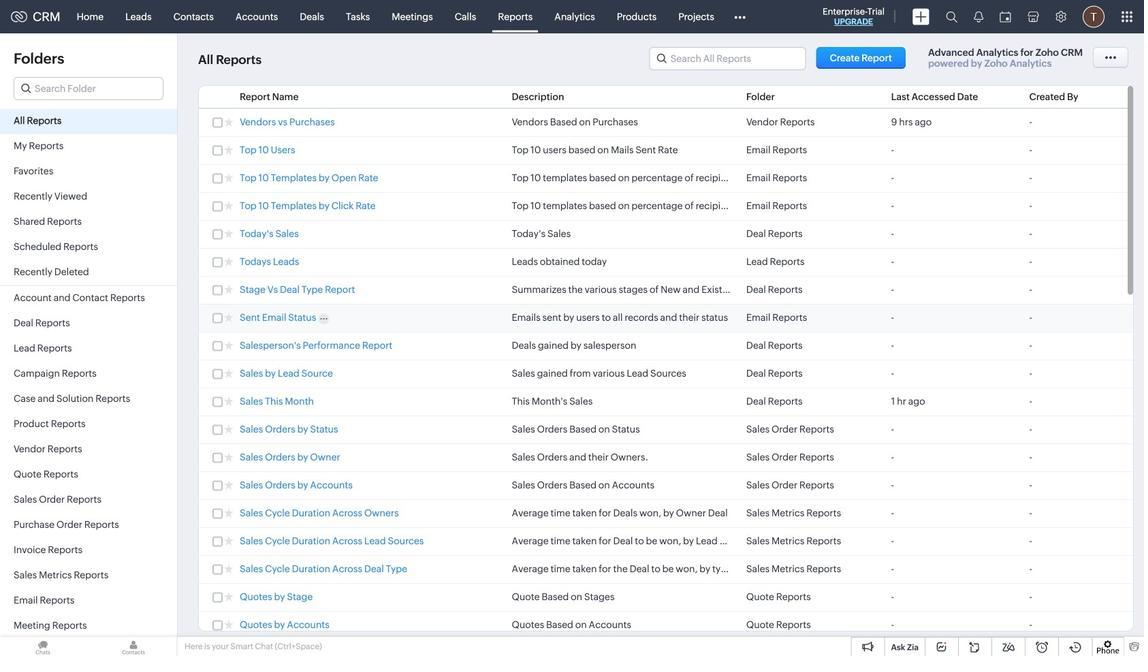 Task type: vqa. For each thing, say whether or not it's contained in the screenshot.
Profile icon
yes



Task type: describe. For each thing, give the bounding box(es) containing it.
Other Modules field
[[726, 6, 755, 28]]

create menu image
[[913, 9, 930, 25]]

search element
[[938, 0, 966, 33]]

signals element
[[966, 0, 992, 33]]

create menu element
[[905, 0, 938, 33]]

search image
[[946, 11, 958, 22]]

signals image
[[974, 11, 984, 22]]

chats image
[[0, 637, 86, 656]]

contacts image
[[91, 637, 176, 656]]



Task type: locate. For each thing, give the bounding box(es) containing it.
Search Folder text field
[[14, 78, 163, 99]]

logo image
[[11, 11, 27, 22]]

Search All Reports text field
[[650, 48, 806, 70]]

calendar image
[[1000, 11, 1012, 22]]

profile image
[[1083, 6, 1105, 28]]

profile element
[[1075, 0, 1113, 33]]



